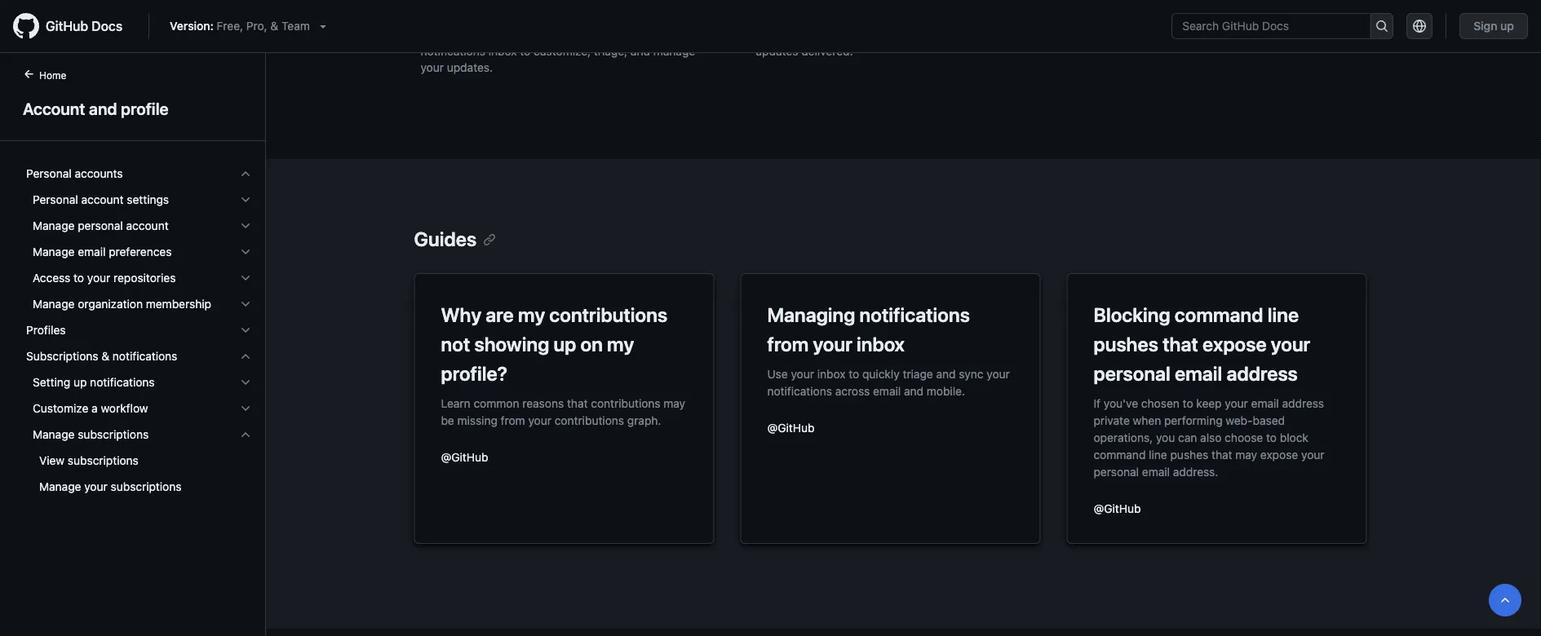 Task type: describe. For each thing, give the bounding box(es) containing it.
notifications inside use your inbox to quickly triage and sync your notifications across email and mobile.
[[767, 384, 832, 398]]

free,
[[217, 19, 243, 33]]

manage your subscriptions link
[[20, 474, 259, 500]]

inbox inside "managing notifications from your inbox"
[[857, 333, 905, 356]]

that inside the choose the type of activity on github that you want to receive notifications for and how you want these updates delivered.
[[957, 12, 978, 25]]

expose inside blocking command line pushes that expose your personal email address
[[1203, 333, 1267, 356]]

why
[[441, 304, 482, 326]]

github docs
[[46, 18, 122, 34]]

sc 9kayk9 0 image for membership
[[239, 298, 252, 311]]

sc 9kayk9 0 image for setting up notifications
[[239, 376, 252, 389]]

subscriptions & notifications button
[[20, 343, 259, 370]]

private
[[1094, 414, 1130, 427]]

that inside blocking command line pushes that expose your personal email address
[[1163, 333, 1198, 356]]

inbox inside use your inbox to quickly triage and sync your notifications across email and mobile.
[[817, 367, 846, 381]]

on inside notifications provide updates about the activity on github.com that you've subscribed to. you can use the notifications inbox to customize, triage, and manage your updates.
[[673, 12, 686, 25]]

your inside blocking command line pushes that expose your personal email address
[[1271, 333, 1310, 356]]

manage subscriptions
[[33, 428, 149, 441]]

version: free, pro, & team
[[170, 19, 310, 33]]

choose the type of activity on github that you want to receive notifications for and how you want these updates delivered. link
[[756, 0, 1052, 73]]

a
[[91, 402, 98, 415]]

manage personal account button
[[20, 213, 259, 239]]

sc 9kayk9 0 image for preferences
[[239, 246, 252, 259]]

your inside dropdown button
[[87, 271, 110, 285]]

home link
[[16, 68, 92, 84]]

manage personal account
[[33, 219, 169, 233]]

personal account settings button
[[20, 187, 259, 213]]

from inside "managing notifications from your inbox"
[[767, 333, 809, 356]]

and inside the choose the type of activity on github that you want to receive notifications for and how you want these updates delivered.
[[882, 28, 902, 42]]

quickly
[[862, 367, 900, 381]]

profiles
[[26, 324, 66, 337]]

manage email preferences
[[33, 245, 172, 259]]

showing
[[474, 333, 549, 356]]

when
[[1133, 414, 1161, 427]]

inbox inside notifications provide updates about the activity on github.com that you've subscribed to. you can use the notifications inbox to customize, triage, and manage your updates.
[[488, 44, 517, 58]]

email left address.
[[1142, 465, 1170, 479]]

personal inside blocking command line pushes that expose your personal email address
[[1094, 362, 1171, 385]]

are
[[486, 304, 514, 326]]

be
[[441, 414, 454, 427]]

address.
[[1173, 465, 1218, 479]]

account inside dropdown button
[[126, 219, 169, 233]]

0 vertical spatial want
[[1003, 12, 1028, 25]]

and inside notifications provide updates about the activity on github.com that you've subscribed to. you can use the notifications inbox to customize, triage, and manage your updates.
[[631, 44, 650, 58]]

graph.
[[627, 414, 661, 427]]

repositories
[[114, 271, 176, 285]]

you've inside notifications provide updates about the activity on github.com that you've subscribed to. you can use the notifications inbox to customize, triage, and manage your updates.
[[510, 28, 545, 42]]

sign
[[1474, 19, 1498, 33]]

access
[[33, 271, 70, 285]]

subscriptions for manage subscriptions
[[78, 428, 149, 441]]

email inside 'dropdown button'
[[78, 245, 106, 259]]

line inside blocking command line pushes that expose your personal email address
[[1268, 304, 1299, 326]]

your up web-
[[1225, 397, 1248, 410]]

personal accounts
[[26, 167, 123, 180]]

up inside why are my contributions not showing up on my profile?
[[554, 333, 576, 356]]

managing
[[767, 304, 855, 326]]

settings
[[127, 193, 169, 206]]

that inside notifications provide updates about the activity on github.com that you've subscribed to. you can use the notifications inbox to customize, triage, and manage your updates.
[[486, 28, 507, 42]]

activity inside the choose the type of activity on github that you want to receive notifications for and how you want these updates delivered.
[[859, 12, 897, 25]]

across
[[835, 384, 870, 398]]

your inside learn common reasons that contributions may be missing from your contributions graph.
[[528, 414, 552, 427]]

triage
[[903, 367, 933, 381]]

manage email preferences button
[[20, 239, 259, 265]]

may inside learn common reasons that contributions may be missing from your contributions graph.
[[664, 397, 685, 410]]

choose the type of activity on github that you want to receive notifications for and how you want these updates delivered.
[[756, 12, 1042, 58]]

sign up
[[1474, 19, 1514, 33]]

contributions inside why are my contributions not showing up on my profile?
[[549, 304, 667, 326]]

manage for manage subscriptions
[[33, 428, 75, 441]]

view subscriptions link
[[20, 448, 259, 474]]

personal for personal accounts
[[26, 167, 72, 180]]

address inside blocking command line pushes that expose your personal email address
[[1227, 362, 1298, 385]]

notifications up the workflow
[[90, 376, 155, 389]]

subscriptions & notifications element containing setting up notifications
[[13, 370, 265, 500]]

email inside use your inbox to quickly triage and sync your notifications across email and mobile.
[[873, 384, 901, 398]]

email up based
[[1251, 397, 1279, 410]]

updates.
[[447, 61, 493, 74]]

subscribed
[[548, 28, 606, 42]]

performing
[[1164, 414, 1223, 427]]

how
[[905, 28, 927, 42]]

profile?
[[441, 362, 508, 385]]

mobile.
[[927, 384, 965, 398]]

personal account settings
[[33, 193, 169, 206]]

customize,
[[534, 44, 591, 58]]

select language: current language is english image
[[1413, 20, 1426, 33]]

manage your subscriptions
[[39, 480, 182, 494]]

that inside if you've chosen to keep your email address private when performing web-based operations, you can also choose to block command line pushes that may expose your personal email address.
[[1212, 448, 1232, 461]]

to inside notifications provide updates about the activity on github.com that you've subscribed to. you can use the notifications inbox to customize, triage, and manage your updates.
[[520, 44, 531, 58]]

sc 9kayk9 0 image inside personal accounts dropdown button
[[239, 167, 252, 180]]

blocking command line pushes that expose your personal email address
[[1094, 304, 1310, 385]]

sc 9kayk9 0 image inside the profiles dropdown button
[[239, 324, 252, 337]]

your right sync
[[987, 367, 1010, 381]]

manage subscriptions element containing manage subscriptions
[[13, 422, 265, 500]]

notifications
[[421, 12, 487, 25]]

customize a workflow button
[[20, 396, 259, 422]]

preferences
[[109, 245, 172, 259]]

chosen
[[1141, 397, 1180, 410]]

subscriptions
[[26, 350, 98, 363]]

0 horizontal spatial the
[[612, 12, 629, 25]]

access to your repositories
[[33, 271, 176, 285]]

setting up notifications button
[[20, 370, 259, 396]]

for
[[865, 28, 879, 42]]

about
[[579, 12, 609, 25]]

github docs link
[[13, 13, 136, 39]]

address inside if you've chosen to keep your email address private when performing web-based operations, you can also choose to block command line pushes that may expose your personal email address.
[[1282, 397, 1324, 410]]

subscriptions & notifications
[[26, 350, 177, 363]]

learn
[[441, 397, 471, 410]]

github inside the choose the type of activity on github that you want to receive notifications for and how you want these updates delivered.
[[917, 12, 954, 25]]

receive
[[756, 28, 794, 42]]

triage,
[[594, 44, 628, 58]]

Search GitHub Docs search field
[[1173, 14, 1370, 38]]

home
[[39, 69, 66, 81]]

@github for why are my contributions not showing up on my profile?
[[441, 450, 488, 464]]

operations,
[[1094, 431, 1153, 444]]

manage for manage your subscriptions
[[39, 480, 81, 494]]

email inside blocking command line pushes that expose your personal email address
[[1175, 362, 1222, 385]]

you
[[626, 28, 646, 42]]

to.
[[609, 28, 623, 42]]

manage organization membership
[[33, 297, 211, 311]]

1 horizontal spatial you
[[981, 12, 1000, 25]]

setting
[[33, 376, 70, 389]]

sign up link
[[1460, 13, 1528, 39]]

account and profile link
[[20, 96, 246, 121]]

1 horizontal spatial my
[[607, 333, 634, 356]]

web-
[[1226, 414, 1253, 427]]

also
[[1200, 431, 1222, 444]]

personal inside dropdown button
[[78, 219, 123, 233]]

not
[[441, 333, 470, 356]]

personal accounts element containing personal account settings
[[13, 187, 265, 317]]

reasons
[[522, 397, 564, 410]]

type
[[819, 12, 842, 25]]

can inside notifications provide updates about the activity on github.com that you've subscribed to. you can use the notifications inbox to customize, triage, and manage your updates.
[[649, 28, 668, 42]]

can inside if you've chosen to keep your email address private when performing web-based operations, you can also choose to block command line pushes that may expose your personal email address.
[[1178, 431, 1197, 444]]

team
[[281, 19, 310, 33]]

1 vertical spatial you
[[930, 28, 949, 42]]

missing
[[457, 414, 498, 427]]

to inside the choose the type of activity on github that you want to receive notifications for and how you want these updates delivered.
[[1031, 12, 1042, 25]]

version:
[[170, 19, 214, 33]]

personal accounts button
[[20, 161, 259, 187]]

manage subscriptions button
[[20, 422, 259, 448]]



Task type: vqa. For each thing, say whether or not it's contained in the screenshot.
THE ADDRESS inside the Blocking command line pushes that expose your personal email address
no



Task type: locate. For each thing, give the bounding box(es) containing it.
0 vertical spatial account
[[81, 193, 124, 206]]

email down the quickly
[[873, 384, 901, 398]]

sc 9kayk9 0 image inside setting up notifications dropdown button
[[239, 376, 252, 389]]

up for setting up notifications
[[73, 376, 87, 389]]

line inside if you've chosen to keep your email address private when performing web-based operations, you can also choose to block command line pushes that may expose your personal email address.
[[1149, 448, 1167, 461]]

1 horizontal spatial @github
[[767, 421, 815, 434]]

expose up the keep
[[1203, 333, 1267, 356]]

september 23 link
[[1091, 0, 1387, 31]]

your down view subscriptions
[[84, 480, 108, 494]]

if
[[1094, 397, 1101, 410]]

inbox up 'across'
[[817, 367, 846, 381]]

1 horizontal spatial account
[[126, 219, 169, 233]]

1 vertical spatial address
[[1282, 397, 1324, 410]]

organization
[[78, 297, 143, 311]]

2 vertical spatial you
[[1156, 431, 1175, 444]]

@github down use
[[767, 421, 815, 434]]

0 horizontal spatial &
[[101, 350, 109, 363]]

manage organization membership button
[[20, 291, 259, 317]]

sc 9kayk9 0 image inside subscriptions & notifications dropdown button
[[239, 350, 252, 363]]

6 sc 9kayk9 0 image from the top
[[239, 350, 252, 363]]

your up based
[[1271, 333, 1310, 356]]

0 horizontal spatial you've
[[510, 28, 545, 42]]

you've down provide
[[510, 28, 545, 42]]

0 horizontal spatial you
[[930, 28, 949, 42]]

3 sc 9kayk9 0 image from the top
[[239, 246, 252, 259]]

4 sc 9kayk9 0 image from the top
[[239, 402, 252, 415]]

1 vertical spatial line
[[1149, 448, 1167, 461]]

personal inside if you've chosen to keep your email address private when performing web-based operations, you can also choose to block command line pushes that may expose your personal email address.
[[1094, 465, 1139, 479]]

1 sc 9kayk9 0 image from the top
[[239, 167, 252, 180]]

access to your repositories button
[[20, 265, 259, 291]]

notifications up triage on the bottom right of page
[[860, 304, 970, 326]]

and up mobile.
[[936, 367, 956, 381]]

0 horizontal spatial @github
[[441, 450, 488, 464]]

github left docs
[[46, 18, 88, 34]]

sc 9kayk9 0 image for manage subscriptions
[[239, 428, 252, 441]]

why are my contributions not showing up on my profile?
[[441, 304, 667, 385]]

sc 9kayk9 0 image inside customize a workflow dropdown button
[[239, 402, 252, 415]]

you down when
[[1156, 431, 1175, 444]]

4 sc 9kayk9 0 image from the top
[[239, 298, 252, 311]]

on up how
[[900, 12, 914, 25]]

1 vertical spatial you've
[[1104, 397, 1138, 410]]

sc 9kayk9 0 image for customize a workflow
[[239, 402, 252, 415]]

delivered.
[[801, 44, 853, 58]]

0 horizontal spatial can
[[649, 28, 668, 42]]

and inside account and profile link
[[89, 99, 117, 118]]

0 vertical spatial you
[[981, 12, 1000, 25]]

1 vertical spatial may
[[1236, 448, 1257, 461]]

the right 'use'
[[693, 28, 710, 42]]

0 vertical spatial &
[[270, 19, 278, 33]]

0 horizontal spatial up
[[73, 376, 87, 389]]

0 horizontal spatial github
[[46, 18, 88, 34]]

your left updates.
[[421, 61, 444, 74]]

@github for blocking command line pushes that expose your personal email address
[[1094, 502, 1141, 515]]

sc 9kayk9 0 image
[[239, 167, 252, 180], [239, 219, 252, 233], [239, 246, 252, 259], [239, 298, 252, 311], [239, 324, 252, 337], [239, 350, 252, 363]]

your down reasons
[[528, 414, 552, 427]]

email up the keep
[[1175, 362, 1222, 385]]

personal down 'operations,'
[[1094, 465, 1139, 479]]

and
[[882, 28, 902, 42], [631, 44, 650, 58], [89, 99, 117, 118], [936, 367, 956, 381], [904, 384, 924, 398]]

github.com
[[421, 28, 483, 42]]

command inside blocking command line pushes that expose your personal email address
[[1175, 304, 1263, 326]]

0 vertical spatial inbox
[[488, 44, 517, 58]]

1 horizontal spatial line
[[1268, 304, 1299, 326]]

on up learn common reasons that contributions may be missing from your contributions graph. at the left of the page
[[580, 333, 603, 356]]

you've inside if you've chosen to keep your email address private when performing web-based operations, you can also choose to block command line pushes that may expose your personal email address.
[[1104, 397, 1138, 410]]

my
[[518, 304, 545, 326], [607, 333, 634, 356]]

personal down personal accounts
[[33, 193, 78, 206]]

you up these on the right
[[981, 12, 1000, 25]]

0 horizontal spatial from
[[501, 414, 525, 427]]

common
[[474, 397, 519, 410]]

guides
[[414, 228, 477, 250]]

subscriptions inside dropdown button
[[78, 428, 149, 441]]

5 sc 9kayk9 0 image from the top
[[239, 428, 252, 441]]

2 vertical spatial personal
[[1094, 465, 1139, 479]]

to inside dropdown button
[[74, 271, 84, 285]]

september 23 element
[[1091, 3, 1173, 17]]

2 horizontal spatial @github
[[1094, 502, 1141, 515]]

sc 9kayk9 0 image inside personal account settings "dropdown button"
[[239, 193, 252, 206]]

0 horizontal spatial inbox
[[488, 44, 517, 58]]

0 horizontal spatial want
[[952, 28, 977, 42]]

from up use
[[767, 333, 809, 356]]

the left type
[[799, 12, 816, 25]]

1 vertical spatial account
[[126, 219, 169, 233]]

5 sc 9kayk9 0 image from the top
[[239, 324, 252, 337]]

address up based
[[1227, 362, 1298, 385]]

0 vertical spatial personal
[[26, 167, 72, 180]]

1 horizontal spatial up
[[554, 333, 576, 356]]

1 vertical spatial subscriptions
[[68, 454, 139, 468]]

sc 9kayk9 0 image
[[239, 193, 252, 206], [239, 272, 252, 285], [239, 376, 252, 389], [239, 402, 252, 415], [239, 428, 252, 441]]

and down the you at the left top of page
[[631, 44, 650, 58]]

you've
[[510, 28, 545, 42], [1104, 397, 1138, 410]]

view
[[39, 454, 65, 468]]

1 horizontal spatial activity
[[859, 12, 897, 25]]

account and profile element
[[0, 66, 266, 635]]

triangle down image
[[316, 20, 329, 33]]

2 vertical spatial contributions
[[555, 414, 624, 427]]

personal inside "dropdown button"
[[33, 193, 78, 206]]

1 horizontal spatial updates
[[756, 44, 798, 58]]

profiles button
[[20, 317, 259, 343]]

subscriptions & notifications element
[[13, 343, 265, 500], [13, 370, 265, 500]]

your inside notifications provide updates about the activity on github.com that you've subscribed to. you can use the notifications inbox to customize, triage, and manage your updates.
[[421, 61, 444, 74]]

tooltip
[[1489, 584, 1522, 617]]

0 vertical spatial from
[[767, 333, 809, 356]]

2 horizontal spatial on
[[900, 12, 914, 25]]

updates inside notifications provide updates about the activity on github.com that you've subscribed to. you can use the notifications inbox to customize, triage, and manage your updates.
[[533, 12, 575, 25]]

2 sc 9kayk9 0 image from the top
[[239, 272, 252, 285]]

personal accounts element containing personal accounts
[[13, 161, 265, 317]]

& right the pro,
[[270, 19, 278, 33]]

1 horizontal spatial may
[[1236, 448, 1257, 461]]

subscriptions for view subscriptions
[[68, 454, 139, 468]]

2 personal accounts element from the top
[[13, 187, 265, 317]]

that inside learn common reasons that contributions may be missing from your contributions graph.
[[567, 397, 588, 410]]

0 vertical spatial you've
[[510, 28, 545, 42]]

if you've chosen to keep your email address private when performing web-based operations, you can also choose to block command line pushes that may expose your personal email address.
[[1094, 397, 1325, 479]]

manage subscriptions element
[[13, 422, 265, 500], [13, 448, 265, 500]]

notifications inside notifications provide updates about the activity on github.com that you've subscribed to. you can use the notifications inbox to customize, triage, and manage your updates.
[[421, 44, 485, 58]]

1 vertical spatial inbox
[[857, 333, 905, 356]]

may inside if you've chosen to keep your email address private when performing web-based operations, you can also choose to block command line pushes that may expose your personal email address.
[[1236, 448, 1257, 461]]

can left 'use'
[[649, 28, 668, 42]]

these
[[980, 28, 1010, 42]]

learn common reasons that contributions may be missing from your contributions graph.
[[441, 397, 685, 427]]

0 horizontal spatial may
[[664, 397, 685, 410]]

1 sc 9kayk9 0 image from the top
[[239, 193, 252, 206]]

0 vertical spatial up
[[1501, 19, 1514, 33]]

1 vertical spatial pushes
[[1170, 448, 1209, 461]]

manage inside 'dropdown button'
[[33, 245, 75, 259]]

activity inside notifications provide updates about the activity on github.com that you've subscribed to. you can use the notifications inbox to customize, triage, and manage your updates.
[[632, 12, 670, 25]]

& inside dropdown button
[[101, 350, 109, 363]]

1 horizontal spatial command
[[1175, 304, 1263, 326]]

2 vertical spatial @github
[[1094, 502, 1141, 515]]

to inside use your inbox to quickly triage and sync your notifications across email and mobile.
[[849, 367, 859, 381]]

based
[[1253, 414, 1285, 427]]

2 vertical spatial up
[[73, 376, 87, 389]]

the inside the choose the type of activity on github that you want to receive notifications for and how you want these updates delivered.
[[799, 12, 816, 25]]

and right for
[[882, 28, 902, 42]]

sc 9kayk9 0 image for personal account settings
[[239, 193, 252, 206]]

guides link
[[414, 228, 496, 250]]

september 23
[[1091, 3, 1173, 17]]

2 horizontal spatial you
[[1156, 431, 1175, 444]]

1 activity from the left
[[632, 12, 670, 25]]

2 sc 9kayk9 0 image from the top
[[239, 219, 252, 233]]

account and profile
[[23, 99, 169, 118]]

inbox down provide
[[488, 44, 517, 58]]

1 horizontal spatial can
[[1178, 431, 1197, 444]]

my right the are
[[518, 304, 545, 326]]

from inside learn common reasons that contributions may be missing from your contributions graph.
[[501, 414, 525, 427]]

1 vertical spatial updates
[[756, 44, 798, 58]]

up right the showing
[[554, 333, 576, 356]]

2 activity from the left
[[859, 12, 897, 25]]

0 vertical spatial can
[[649, 28, 668, 42]]

1 horizontal spatial inbox
[[817, 367, 846, 381]]

sc 9kayk9 0 image inside the manage personal account dropdown button
[[239, 219, 252, 233]]

0 vertical spatial may
[[664, 397, 685, 410]]

None search field
[[1172, 13, 1394, 39]]

managing notifications from your inbox
[[767, 304, 970, 356]]

0 horizontal spatial line
[[1149, 448, 1167, 461]]

personal down personal account settings
[[78, 219, 123, 233]]

personal
[[78, 219, 123, 233], [1094, 362, 1171, 385], [1094, 465, 1139, 479]]

notifications provide updates about the activity on github.com that you've subscribed to. you can use the notifications inbox to customize, triage, and manage your updates. link
[[421, 0, 717, 89]]

inbox up the quickly
[[857, 333, 905, 356]]

sc 9kayk9 0 image inside manage organization membership dropdown button
[[239, 298, 252, 311]]

1 manage subscriptions element from the top
[[13, 422, 265, 500]]

customize
[[33, 402, 88, 415]]

email down manage personal account
[[78, 245, 106, 259]]

1 horizontal spatial &
[[270, 19, 278, 33]]

@github down missing
[[441, 450, 488, 464]]

notifications down type
[[797, 28, 862, 42]]

account
[[23, 99, 85, 118]]

up right "sign"
[[1501, 19, 1514, 33]]

and left profile
[[89, 99, 117, 118]]

you've up private
[[1104, 397, 1138, 410]]

personal
[[26, 167, 72, 180], [33, 193, 78, 206]]

sc 9kayk9 0 image for account
[[239, 219, 252, 233]]

personal accounts element
[[13, 161, 265, 317], [13, 187, 265, 317]]

1 vertical spatial personal
[[33, 193, 78, 206]]

profile
[[121, 99, 169, 118]]

pushes down blocking
[[1094, 333, 1159, 356]]

0 vertical spatial personal
[[78, 219, 123, 233]]

pushes inside blocking command line pushes that expose your personal email address
[[1094, 333, 1159, 356]]

0 vertical spatial command
[[1175, 304, 1263, 326]]

account down 'settings'
[[126, 219, 169, 233]]

block
[[1280, 431, 1309, 444]]

1 vertical spatial can
[[1178, 431, 1197, 444]]

0 vertical spatial contributions
[[549, 304, 667, 326]]

@github for managing notifications from your inbox
[[767, 421, 815, 434]]

subscriptions up manage your subscriptions
[[68, 454, 139, 468]]

activity up for
[[859, 12, 897, 25]]

personal inside dropdown button
[[26, 167, 72, 180]]

3 sc 9kayk9 0 image from the top
[[239, 376, 252, 389]]

sync
[[959, 367, 984, 381]]

0 horizontal spatial activity
[[632, 12, 670, 25]]

2 horizontal spatial up
[[1501, 19, 1514, 33]]

to
[[1031, 12, 1042, 25], [520, 44, 531, 58], [74, 271, 84, 285], [849, 367, 859, 381], [1183, 397, 1193, 410], [1266, 431, 1277, 444]]

address up block
[[1282, 397, 1324, 410]]

subscriptions
[[78, 428, 149, 441], [68, 454, 139, 468], [111, 480, 182, 494]]

1 vertical spatial contributions
[[591, 397, 661, 410]]

1 horizontal spatial from
[[767, 333, 809, 356]]

1 horizontal spatial on
[[673, 12, 686, 25]]

expose inside if you've chosen to keep your email address private when performing web-based operations, you can also choose to block command line pushes that may expose your personal email address.
[[1261, 448, 1298, 461]]

on inside why are my contributions not showing up on my profile?
[[580, 333, 603, 356]]

provide
[[490, 12, 530, 25]]

0 vertical spatial subscriptions
[[78, 428, 149, 441]]

1 vertical spatial from
[[501, 414, 525, 427]]

0 vertical spatial expose
[[1203, 333, 1267, 356]]

your down block
[[1301, 448, 1325, 461]]

the
[[612, 12, 629, 25], [799, 12, 816, 25], [693, 28, 710, 42]]

1 vertical spatial want
[[952, 28, 977, 42]]

manage subscriptions element containing view subscriptions
[[13, 448, 265, 500]]

personal for personal account settings
[[33, 193, 78, 206]]

1 vertical spatial command
[[1094, 448, 1146, 461]]

the up to.
[[612, 12, 629, 25]]

my up graph. on the left bottom of the page
[[607, 333, 634, 356]]

may
[[664, 397, 685, 410], [1236, 448, 1257, 461]]

sc 9kayk9 0 image inside access to your repositories dropdown button
[[239, 272, 252, 285]]

notifications provide updates about the activity on github.com that you've subscribed to. you can use the notifications inbox to customize, triage, and manage your updates.
[[421, 12, 710, 74]]

1 vertical spatial @github
[[441, 450, 488, 464]]

2 horizontal spatial the
[[799, 12, 816, 25]]

2 vertical spatial subscriptions
[[111, 480, 182, 494]]

want up these on the right
[[1003, 12, 1028, 25]]

pushes
[[1094, 333, 1159, 356], [1170, 448, 1209, 461]]

up
[[1501, 19, 1514, 33], [554, 333, 576, 356], [73, 376, 87, 389]]

sc 9kayk9 0 image inside the manage email preferences 'dropdown button'
[[239, 246, 252, 259]]

line
[[1268, 304, 1299, 326], [1149, 448, 1167, 461]]

your inside "managing notifications from your inbox"
[[813, 333, 852, 356]]

up up customize a workflow
[[73, 376, 87, 389]]

personal left accounts
[[26, 167, 72, 180]]

2 subscriptions & notifications element from the top
[[13, 370, 265, 500]]

1 vertical spatial up
[[554, 333, 576, 356]]

1 personal accounts element from the top
[[13, 161, 265, 317]]

1 vertical spatial my
[[607, 333, 634, 356]]

@github down 'operations,'
[[1094, 502, 1141, 515]]

2 vertical spatial inbox
[[817, 367, 846, 381]]

use
[[671, 28, 690, 42]]

scroll to top image
[[1499, 594, 1512, 607]]

1 horizontal spatial the
[[693, 28, 710, 42]]

notifications down github.com
[[421, 44, 485, 58]]

0 vertical spatial pushes
[[1094, 333, 1159, 356]]

notifications
[[797, 28, 862, 42], [421, 44, 485, 58], [860, 304, 970, 326], [113, 350, 177, 363], [90, 376, 155, 389], [767, 384, 832, 398]]

github up how
[[917, 12, 954, 25]]

0 vertical spatial @github
[[767, 421, 815, 434]]

notifications inside "managing notifications from your inbox"
[[860, 304, 970, 326]]

personal up chosen
[[1094, 362, 1171, 385]]

0 horizontal spatial updates
[[533, 12, 575, 25]]

search image
[[1375, 20, 1389, 33]]

2 manage subscriptions element from the top
[[13, 448, 265, 500]]

2 horizontal spatial inbox
[[857, 333, 905, 356]]

updates up 'subscribed'
[[533, 12, 575, 25]]

keep
[[1196, 397, 1222, 410]]

manage for manage email preferences
[[33, 245, 75, 259]]

email
[[78, 245, 106, 259], [1175, 362, 1222, 385], [873, 384, 901, 398], [1251, 397, 1279, 410], [1142, 465, 1170, 479]]

subscriptions & notifications element containing subscriptions & notifications
[[13, 343, 265, 500]]

on inside the choose the type of activity on github that you want to receive notifications for and how you want these updates delivered.
[[900, 12, 914, 25]]

1 vertical spatial personal
[[1094, 362, 1171, 385]]

notifications down use
[[767, 384, 832, 398]]

accounts
[[75, 167, 123, 180]]

notifications inside the choose the type of activity on github that you want to receive notifications for and how you want these updates delivered.
[[797, 28, 862, 42]]

subscriptions down the workflow
[[78, 428, 149, 441]]

docs
[[92, 18, 122, 34]]

0 horizontal spatial account
[[81, 193, 124, 206]]

address
[[1227, 362, 1298, 385], [1282, 397, 1324, 410]]

inbox
[[488, 44, 517, 58], [857, 333, 905, 356], [817, 367, 846, 381]]

command
[[1175, 304, 1263, 326], [1094, 448, 1146, 461]]

updates inside the choose the type of activity on github that you want to receive notifications for and how you want these updates delivered.
[[756, 44, 798, 58]]

pushes inside if you've chosen to keep your email address private when performing web-based operations, you can also choose to block command line pushes that may expose your personal email address.
[[1170, 448, 1209, 461]]

subscriptions down view subscriptions link
[[111, 480, 182, 494]]

23
[[1159, 3, 1173, 17]]

your down managing
[[813, 333, 852, 356]]

account inside "dropdown button"
[[81, 193, 124, 206]]

expose down block
[[1261, 448, 1298, 461]]

1 subscriptions & notifications element from the top
[[13, 343, 265, 500]]

september
[[1091, 3, 1153, 17]]

activity up the you at the left top of page
[[632, 12, 670, 25]]

sc 9kayk9 0 image inside manage subscriptions dropdown button
[[239, 428, 252, 441]]

manage for manage personal account
[[33, 219, 75, 233]]

0 horizontal spatial pushes
[[1094, 333, 1159, 356]]

0 horizontal spatial my
[[518, 304, 545, 326]]

0 vertical spatial my
[[518, 304, 545, 326]]

up for sign up
[[1501, 19, 1514, 33]]

account up manage personal account
[[81, 193, 124, 206]]

0 vertical spatial address
[[1227, 362, 1298, 385]]

want left these on the right
[[952, 28, 977, 42]]

choose
[[1225, 431, 1263, 444]]

sc 9kayk9 0 image for notifications
[[239, 350, 252, 363]]

0 vertical spatial line
[[1268, 304, 1299, 326]]

your right use
[[791, 367, 814, 381]]

on up 'use'
[[673, 12, 686, 25]]

notifications down the profiles dropdown button
[[113, 350, 177, 363]]

1 horizontal spatial want
[[1003, 12, 1028, 25]]

0 horizontal spatial command
[[1094, 448, 1146, 461]]

sc 9kayk9 0 image for access to your repositories
[[239, 272, 252, 285]]

manage for manage organization membership
[[33, 297, 75, 311]]

1 horizontal spatial pushes
[[1170, 448, 1209, 461]]

updates
[[533, 12, 575, 25], [756, 44, 798, 58]]

up inside dropdown button
[[73, 376, 87, 389]]

your
[[421, 61, 444, 74], [87, 271, 110, 285], [813, 333, 852, 356], [1271, 333, 1310, 356], [791, 367, 814, 381], [987, 367, 1010, 381], [1225, 397, 1248, 410], [528, 414, 552, 427], [1301, 448, 1325, 461], [84, 480, 108, 494]]

0 horizontal spatial on
[[580, 333, 603, 356]]

from
[[767, 333, 809, 356], [501, 414, 525, 427]]

1 horizontal spatial github
[[917, 12, 954, 25]]

1 vertical spatial expose
[[1261, 448, 1298, 461]]

you right how
[[930, 28, 949, 42]]

and down triage on the bottom right of page
[[904, 384, 924, 398]]

you inside if you've chosen to keep your email address private when performing web-based operations, you can also choose to block command line pushes that may expose your personal email address.
[[1156, 431, 1175, 444]]

pro,
[[246, 19, 267, 33]]

updates down receive
[[756, 44, 798, 58]]

command inside if you've chosen to keep your email address private when performing web-based operations, you can also choose to block command line pushes that may expose your personal email address.
[[1094, 448, 1146, 461]]

you
[[981, 12, 1000, 25], [930, 28, 949, 42], [1156, 431, 1175, 444]]

pushes up address.
[[1170, 448, 1209, 461]]

your down manage email preferences
[[87, 271, 110, 285]]

can down the performing at the bottom of page
[[1178, 431, 1197, 444]]

from down common
[[501, 414, 525, 427]]

1 horizontal spatial you've
[[1104, 397, 1138, 410]]

of
[[845, 12, 856, 25]]

0 vertical spatial updates
[[533, 12, 575, 25]]

& up setting up notifications
[[101, 350, 109, 363]]

1 vertical spatial &
[[101, 350, 109, 363]]



